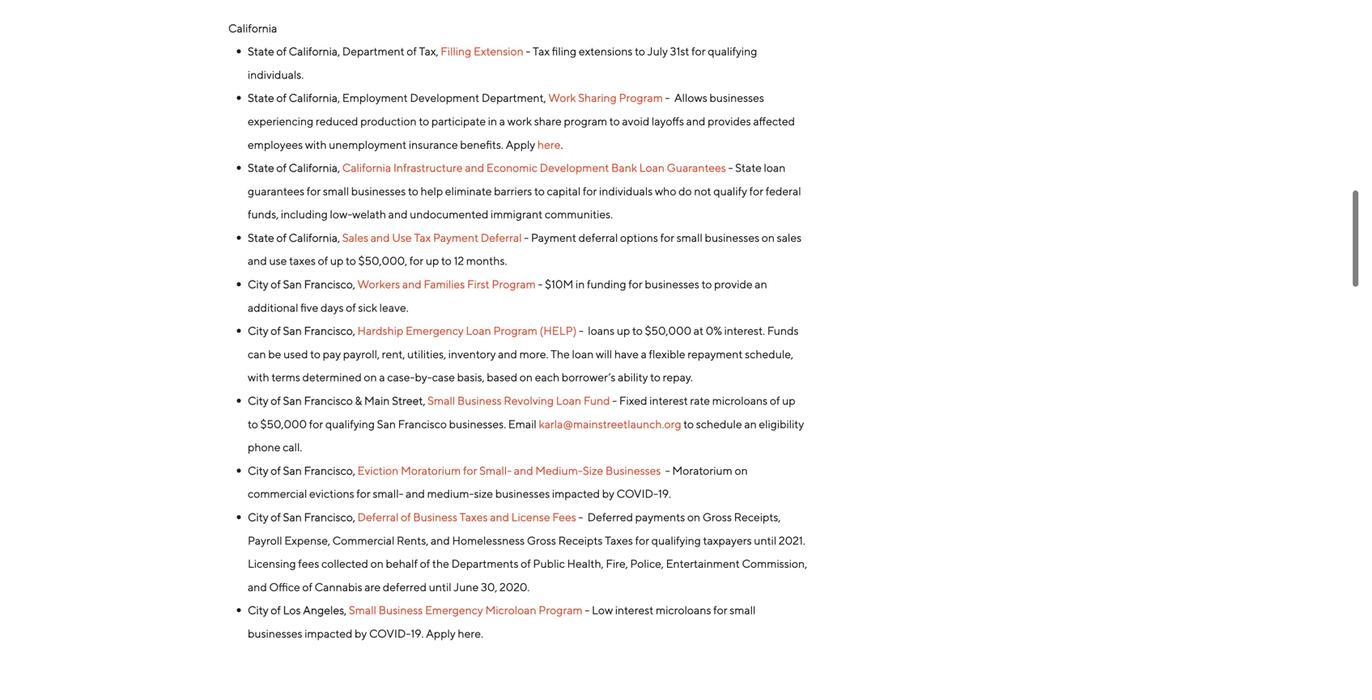Task type: locate. For each thing, give the bounding box(es) containing it.
1 vertical spatial ,
[[338, 231, 340, 244]]

state of california, department of tax, filling extension
[[248, 45, 524, 58]]

in
[[488, 115, 497, 128], [576, 278, 585, 291]]

qualifying down payments
[[652, 534, 701, 548]]

an left eligibility in the bottom of the page
[[744, 418, 757, 431]]

0 horizontal spatial impacted
[[305, 628, 353, 641]]

0 vertical spatial tax
[[533, 45, 550, 58]]

microloans
[[712, 394, 768, 408], [656, 604, 711, 618]]

san up expense,
[[283, 511, 302, 524]]

1 vertical spatial impacted
[[305, 628, 353, 641]]

businesses inside - $10m in funding for businesses to provide an additional five days of sick leave.
[[645, 278, 700, 291]]

- inside - tax filing extensions to july 31st for qualifying individuals.
[[526, 45, 531, 58]]

loan up inventory
[[466, 324, 491, 338]]

1 vertical spatial microloans
[[656, 604, 711, 618]]

19. down city of los angeles, small business emergency microloan program
[[411, 628, 424, 641]]

2 francisco, from the top
[[304, 324, 355, 338]]

size
[[583, 464, 603, 478]]

- for state
[[728, 161, 733, 175]]

- inside the - moratorium on commercial evictions for small- and medium-size businesses impacted by covid-19.
[[665, 464, 670, 478]]

francisco,
[[304, 278, 355, 291], [304, 324, 355, 338], [304, 464, 355, 478], [304, 511, 355, 524]]

of left sick
[[346, 301, 356, 314]]

microloans inside the - low interest microloans for small businesses impacted by covid-19. apply here.
[[656, 604, 711, 618]]

sharing
[[578, 91, 617, 105]]

1 vertical spatial an
[[744, 418, 757, 431]]

1 horizontal spatial $50,000
[[645, 324, 692, 338]]

- payment deferral options for small businesses on sales and use taxes of up to $50,000, for up to 12 months.
[[248, 231, 802, 268]]

city left "los" at the bottom
[[248, 604, 269, 618]]

1 horizontal spatial loan
[[556, 394, 582, 408]]

1 horizontal spatial apply
[[506, 138, 535, 151]]

size
[[474, 488, 493, 501]]

small-
[[479, 464, 512, 478]]

communities.
[[545, 208, 613, 221]]

0 horizontal spatial by
[[355, 628, 367, 641]]

of up 'commercial'
[[271, 464, 281, 478]]

a left 'case-'
[[379, 371, 385, 384]]

- down immigrant
[[524, 231, 529, 244]]

1 vertical spatial qualifying
[[325, 418, 375, 431]]

0%
[[706, 324, 722, 338]]

san down call.
[[283, 464, 302, 478]]

1 horizontal spatial qualifying
[[652, 534, 701, 548]]

in inside -  allows businesses experiencing reduced production to participate in a work share program to avoid layoffs and provides affected employees with unemployment insurance benefits. apply
[[488, 115, 497, 128]]

1 vertical spatial interest
[[615, 604, 654, 618]]

0 horizontal spatial development
[[410, 91, 479, 105]]

1 vertical spatial small
[[349, 604, 376, 618]]

by
[[602, 488, 615, 501], [355, 628, 367, 641]]

payment down communities.
[[531, 231, 576, 244]]

behalf
[[386, 558, 418, 571]]

0 horizontal spatial small
[[323, 184, 349, 198]]

2 city from the top
[[248, 324, 269, 338]]

.
[[561, 138, 563, 151]]

do
[[679, 184, 692, 198]]

businesses inside - state loan guarantees for small businesses to help eliminate barriers to capital for individuals who do not qualify for federal funds, including low-welath and undocumented immigrant communities.
[[351, 184, 406, 198]]

a
[[499, 115, 505, 128], [641, 348, 647, 361], [379, 371, 385, 384]]

of up eligibility in the bottom of the page
[[770, 394, 780, 408]]

california
[[228, 21, 277, 35], [289, 91, 338, 105], [342, 161, 391, 175], [289, 231, 338, 244]]

city down can
[[248, 394, 269, 408]]

- inside - payment deferral options for small businesses on sales and use taxes of up to $50,000, for up to 12 months.
[[524, 231, 529, 244]]

moratorium
[[401, 464, 461, 478], [672, 464, 733, 478]]

medium-
[[427, 488, 474, 501]]

0 vertical spatial california,
[[289, 45, 340, 58]]

by down size
[[602, 488, 615, 501]]

1 horizontal spatial with
[[305, 138, 327, 151]]

california,
[[289, 45, 340, 58], [289, 161, 340, 175]]

0 horizontal spatial small
[[349, 604, 376, 618]]

0 horizontal spatial $50,000
[[260, 418, 307, 431]]

program
[[619, 91, 663, 105], [492, 278, 536, 291], [493, 324, 538, 338], [539, 604, 583, 618]]

0 vertical spatial 19.
[[658, 488, 671, 501]]

state down individuals.
[[248, 91, 274, 105]]

small inside - payment deferral options for small businesses on sales and use taxes of up to $50,000, for up to 12 months.
[[677, 231, 703, 244]]

capital
[[547, 184, 581, 198]]

emergency up utilities,
[[406, 324, 464, 338]]

- left low
[[585, 604, 590, 618]]

0 vertical spatial an
[[755, 278, 767, 291]]

2 horizontal spatial loan
[[639, 161, 665, 175]]

1 horizontal spatial gross
[[703, 511, 732, 524]]

impacted inside the - moratorium on commercial evictions for small- and medium-size businesses impacted by covid-19.
[[552, 488, 600, 501]]

small down case
[[428, 394, 455, 408]]

0 horizontal spatial covid-
[[369, 628, 411, 641]]

state up qualify
[[735, 161, 762, 175]]

on inside - payment deferral options for small businesses on sales and use taxes of up to $50,000, for up to 12 months.
[[762, 231, 775, 244]]

state up individuals.
[[248, 45, 274, 58]]

receipts
[[558, 534, 603, 548]]

to up phone at the left bottom of the page
[[248, 418, 258, 431]]

0 horizontal spatial 19.
[[411, 628, 424, 641]]

fees
[[298, 558, 319, 571]]

business down medium-
[[413, 511, 458, 524]]

loan inside -  loans up to $50,000 at 0% interest. funds can be used to pay payroll, rent, utilities, inventory and more. the loan will have a flexible repayment schedule, with terms determined on a case-by-case basis, based on each borrower's ability to repay.
[[572, 348, 594, 361]]

schedule,
[[745, 348, 794, 361]]

- inside - fixed interest rate microloans of up to $50,000 for qualifying san francisco businesses. email
[[612, 394, 617, 408]]

- right '(help)'
[[579, 324, 584, 338]]

state for state of california, department of tax, filling extension
[[248, 45, 274, 58]]

benefits.
[[460, 138, 504, 151]]

1 city from the top
[[248, 278, 269, 291]]

businesses up provides at right top
[[710, 91, 764, 105]]

fire,
[[606, 558, 628, 571]]

state down funds,
[[248, 231, 274, 244]]

in right $10m
[[576, 278, 585, 291]]

- up layoffs
[[665, 91, 670, 105]]

provide
[[714, 278, 753, 291]]

1 vertical spatial francisco
[[398, 418, 447, 431]]

- right fees
[[578, 511, 583, 524]]

1 vertical spatial until
[[429, 581, 452, 594]]

health,
[[567, 558, 604, 571]]

1 horizontal spatial small
[[677, 231, 703, 244]]

interest down repay.
[[650, 394, 688, 408]]

0 vertical spatial loan
[[764, 161, 786, 175]]

4 francisco, from the top
[[304, 511, 355, 524]]

3 city from the top
[[248, 394, 269, 408]]

0 horizontal spatial gross
[[527, 534, 556, 548]]

0 horizontal spatial with
[[248, 371, 269, 384]]

, left the sales
[[338, 231, 340, 244]]

and inside - state loan guarantees for small businesses to help eliminate barriers to capital for individuals who do not qualify for federal funds, including low-welath and undocumented immigrant communities.
[[388, 208, 408, 221]]

city for city of san francisco & main street, small business revolving loan fund
[[248, 394, 269, 408]]

gross up taxpayers
[[703, 511, 732, 524]]

1 vertical spatial in
[[576, 278, 585, 291]]

1 vertical spatial loan
[[572, 348, 594, 361]]

san down main
[[377, 418, 396, 431]]

months.
[[466, 254, 507, 268]]

participate
[[431, 115, 486, 128]]

- for fixed
[[612, 394, 617, 408]]

of
[[276, 45, 287, 58], [407, 45, 417, 58], [276, 91, 287, 105], [276, 161, 287, 175], [276, 231, 287, 244], [318, 254, 328, 268], [271, 278, 281, 291], [346, 301, 356, 314], [271, 324, 281, 338], [271, 394, 281, 408], [770, 394, 780, 408], [271, 464, 281, 478], [271, 511, 281, 524], [401, 511, 411, 524], [420, 558, 430, 571], [521, 558, 531, 571], [302, 581, 313, 594], [271, 604, 281, 618]]

$50,000 inside - fixed interest rate microloans of up to $50,000 for qualifying san francisco businesses. email
[[260, 418, 307, 431]]

1 horizontal spatial moratorium
[[672, 464, 733, 478]]

a right have
[[641, 348, 647, 361]]

for inside - $10m in funding for businesses to provide an additional five days of sick leave.
[[629, 278, 643, 291]]

, for sales
[[338, 231, 340, 244]]

francisco down determined
[[304, 394, 353, 408]]

1 horizontal spatial development
[[540, 161, 609, 175]]

city for city of san francisco, hardship emergency loan program (help)
[[248, 324, 269, 338]]

1 horizontal spatial microloans
[[712, 394, 768, 408]]

2020.
[[500, 581, 530, 594]]

- for payments
[[578, 511, 583, 524]]

on inside the - moratorium on commercial evictions for small- and medium-size businesses impacted by covid-19.
[[735, 464, 748, 478]]

loan up federal
[[764, 161, 786, 175]]

interest right low
[[615, 604, 654, 618]]

0 vertical spatial in
[[488, 115, 497, 128]]

businesses down "los" at the bottom
[[248, 628, 302, 641]]

of inside - fixed interest rate microloans of up to $50,000 for qualifying san francisco businesses. email
[[770, 394, 780, 408]]

tax left 'filing'
[[533, 45, 550, 58]]

eliminate
[[445, 184, 492, 198]]

city for city of san francisco, workers and families first program
[[248, 278, 269, 291]]

with down can
[[248, 371, 269, 384]]

are
[[365, 581, 381, 594]]

workers and families first program link
[[358, 278, 536, 291]]

san for eviction
[[283, 464, 302, 478]]

1 vertical spatial gross
[[527, 534, 556, 548]]

0 vertical spatial francisco
[[304, 394, 353, 408]]

2 payment from the left
[[531, 231, 576, 244]]

impacted inside the - low interest microloans for small businesses impacted by covid-19. apply here.
[[305, 628, 353, 641]]

0 horizontal spatial in
[[488, 115, 497, 128]]

, for employment
[[338, 91, 340, 105]]

with down the "reduced"
[[305, 138, 327, 151]]

city of san francisco, deferral of business taxes and license fees
[[248, 511, 578, 524]]

- fixed interest rate microloans of up to $50,000 for qualifying san francisco businesses. email
[[248, 394, 796, 431]]

commission,
[[742, 558, 807, 571]]

an inside to schedule an eligibility phone call.
[[744, 418, 757, 431]]

0 vertical spatial microloans
[[712, 394, 768, 408]]

- inside - state loan guarantees for small businesses to help eliminate barriers to capital for individuals who do not qualify for federal funds, including low-welath and undocumented immigrant communities.
[[728, 161, 733, 175]]

interest.
[[724, 324, 765, 338]]

2 vertical spatial qualifying
[[652, 534, 701, 548]]

1 vertical spatial small
[[677, 231, 703, 244]]

san for &
[[283, 394, 302, 408]]

- inside -  deferred payments on gross receipts, payroll expense, commercial rents, and homelessness gross receipts taxes for qualifying taxpayers until 2021. licensing fees collected on behalf of the departments of public health, fire, police, entertainment commission, and office of cannabis are deferred until june 30, 2020.
[[578, 511, 583, 524]]

- for businesses
[[665, 91, 670, 105]]

$50,000 up flexible
[[645, 324, 692, 338]]

impacted
[[552, 488, 600, 501], [305, 628, 353, 641]]

qualifying
[[708, 45, 757, 58], [325, 418, 375, 431], [652, 534, 701, 548]]

$50,000,
[[358, 254, 407, 268]]

interest inside - fixed interest rate microloans of up to $50,000 for qualifying san francisco businesses. email
[[650, 394, 688, 408]]

of up experiencing
[[276, 91, 287, 105]]

1 horizontal spatial tax
[[533, 45, 550, 58]]

0 vertical spatial small
[[323, 184, 349, 198]]

francisco down city of san francisco & main street, small business revolving loan fund
[[398, 418, 447, 431]]

apply left here.
[[426, 628, 456, 641]]

2 , from the top
[[338, 231, 340, 244]]

eligibility
[[759, 418, 804, 431]]

- right extension
[[526, 45, 531, 58]]

loan left 'will'
[[572, 348, 594, 361]]

0 vertical spatial loan
[[639, 161, 665, 175]]

- up qualify
[[728, 161, 733, 175]]

avoid
[[622, 115, 650, 128]]

hardship emergency loan program (help) link
[[358, 324, 577, 338]]

state of california , sales and use tax payment deferral
[[248, 231, 522, 244]]

1 vertical spatial california,
[[289, 161, 340, 175]]

city down phone at the left bottom of the page
[[248, 464, 269, 478]]

state down employees
[[248, 161, 274, 175]]

francisco, down evictions at left bottom
[[304, 511, 355, 524]]

1 horizontal spatial francisco
[[398, 418, 447, 431]]

to left "provide"
[[702, 278, 712, 291]]

- low interest microloans for small businesses impacted by covid-19. apply here.
[[248, 604, 756, 641]]

san for workers
[[283, 278, 302, 291]]

0 horizontal spatial francisco
[[304, 394, 353, 408]]

- left $10m
[[538, 278, 543, 291]]

to inside - fixed interest rate microloans of up to $50,000 for qualifying san francisco businesses. email
[[248, 418, 258, 431]]

city for city of san francisco, deferral of business taxes and license fees
[[248, 511, 269, 524]]

1 california, from the top
[[289, 45, 340, 58]]

small down the do
[[677, 231, 703, 244]]

used
[[283, 348, 308, 361]]

by-
[[415, 371, 432, 384]]

1 horizontal spatial impacted
[[552, 488, 600, 501]]

city for city of san francisco, eviction moratorium for small- and medium-size businesses
[[248, 464, 269, 478]]

funds
[[767, 324, 799, 338]]

state inside - state loan guarantees for small businesses to help eliminate barriers to capital for individuals who do not qualify for federal funds, including low-welath and undocumented immigrant communities.
[[735, 161, 762, 175]]

and inside - payment deferral options for small businesses on sales and use taxes of up to $50,000, for up to 12 months.
[[248, 254, 267, 268]]

0 horizontal spatial moratorium
[[401, 464, 461, 478]]

flexible
[[649, 348, 686, 361]]

1 horizontal spatial in
[[576, 278, 585, 291]]

0 horizontal spatial qualifying
[[325, 418, 375, 431]]

barriers
[[494, 184, 532, 198]]

1 vertical spatial with
[[248, 371, 269, 384]]

, up the "reduced"
[[338, 91, 340, 105]]

city up can
[[248, 324, 269, 338]]

0 vertical spatial qualifying
[[708, 45, 757, 58]]

office
[[269, 581, 300, 594]]

1 horizontal spatial 19.
[[658, 488, 671, 501]]

1 vertical spatial $50,000
[[260, 418, 307, 431]]

0 vertical spatial impacted
[[552, 488, 600, 501]]

1 vertical spatial apply
[[426, 628, 456, 641]]

california, up guarantees
[[289, 161, 340, 175]]

california, for california
[[289, 161, 340, 175]]

0 horizontal spatial until
[[429, 581, 452, 594]]

francisco, up the pay
[[304, 324, 355, 338]]

1 vertical spatial by
[[355, 628, 367, 641]]

use
[[269, 254, 287, 268]]

0 vertical spatial apply
[[506, 138, 535, 151]]

impacted down angeles,
[[305, 628, 353, 641]]

city
[[248, 278, 269, 291], [248, 324, 269, 338], [248, 394, 269, 408], [248, 464, 269, 478], [248, 511, 269, 524], [248, 604, 269, 618]]

interest for microloans
[[615, 604, 654, 618]]

in up benefits.
[[488, 115, 497, 128]]

small up the low-
[[323, 184, 349, 198]]

1 vertical spatial a
[[641, 348, 647, 361]]

to left repay.
[[650, 371, 661, 384]]

0 vertical spatial $50,000
[[645, 324, 692, 338]]

- inside -  loans up to $50,000 at 0% interest. funds can be used to pay payroll, rent, utilities, inventory and more. the loan will have a flexible repayment schedule, with terms determined on a case-by-case basis, based on each borrower's ability to repay.
[[579, 324, 584, 338]]

covid- inside the - low interest microloans for small businesses impacted by covid-19. apply here.
[[369, 628, 411, 641]]

small inside - state loan guarantees for small businesses to help eliminate barriers to capital for individuals who do not qualify for federal funds, including low-welath and undocumented immigrant communities.
[[323, 184, 349, 198]]

microloan
[[485, 604, 537, 618]]

interest inside the - low interest microloans for small businesses impacted by covid-19. apply here.
[[615, 604, 654, 618]]

0 vertical spatial interest
[[650, 394, 688, 408]]

- for $10m
[[538, 278, 543, 291]]

0 vertical spatial ,
[[338, 91, 340, 105]]

0 vertical spatial covid-
[[617, 488, 658, 501]]

repayment
[[688, 348, 743, 361]]

sales
[[777, 231, 802, 244]]

5 city from the top
[[248, 511, 269, 524]]

1 , from the top
[[338, 91, 340, 105]]

of up individuals.
[[276, 45, 287, 58]]

city of san francisco, hardship emergency loan program (help)
[[248, 324, 577, 338]]

apply inside the - low interest microloans for small businesses impacted by covid-19. apply here.
[[426, 628, 456, 641]]

0 vertical spatial by
[[602, 488, 615, 501]]

3 francisco, from the top
[[304, 464, 355, 478]]

microloans down entertainment in the bottom of the page
[[656, 604, 711, 618]]

0 vertical spatial gross
[[703, 511, 732, 524]]

- right businesses
[[665, 464, 670, 478]]

help
[[421, 184, 443, 198]]

licensing
[[248, 558, 296, 571]]

city of los angeles, small business emergency microloan program
[[248, 604, 583, 618]]

for inside the - moratorium on commercial evictions for small- and medium-size businesses impacted by covid-19.
[[356, 488, 371, 501]]

apply down work
[[506, 138, 535, 151]]

6 city from the top
[[248, 604, 269, 618]]

1 vertical spatial deferral
[[358, 511, 399, 524]]

0 horizontal spatial loan
[[572, 348, 594, 361]]

sick
[[358, 301, 377, 314]]

francisco, for hardship emergency loan program (help)
[[304, 324, 355, 338]]

- inside the - low interest microloans for small businesses impacted by covid-19. apply here.
[[585, 604, 590, 618]]

business down deferred
[[379, 604, 423, 618]]

1 horizontal spatial deferral
[[481, 231, 522, 244]]

businesses inside the - moratorium on commercial evictions for small- and medium-size businesses impacted by covid-19.
[[495, 488, 550, 501]]

ability
[[618, 371, 648, 384]]

1 horizontal spatial taxes
[[605, 534, 633, 548]]

qualifying inside - tax filing extensions to july 31st for qualifying individuals.
[[708, 45, 757, 58]]

tax inside - tax filing extensions to july 31st for qualifying individuals.
[[533, 45, 550, 58]]

0 horizontal spatial payment
[[433, 231, 479, 244]]

1 vertical spatial taxes
[[605, 534, 633, 548]]

to left 12
[[441, 254, 452, 268]]

program
[[564, 115, 607, 128]]

up inside -  loans up to $50,000 at 0% interest. funds can be used to pay payroll, rent, utilities, inventory and more. the loan will have a flexible repayment schedule, with terms determined on a case-by-case basis, based on each borrower's ability to repay.
[[617, 324, 630, 338]]

taxes inside -  deferred payments on gross receipts, payroll expense, commercial rents, and homelessness gross receipts taxes for qualifying taxpayers until 2021. licensing fees collected on behalf of the departments of public health, fire, police, entertainment commission, and office of cannabis are deferred until june 30, 2020.
[[605, 534, 633, 548]]

california down unemployment
[[342, 161, 391, 175]]

$50,000 inside -  loans up to $50,000 at 0% interest. funds can be used to pay payroll, rent, utilities, inventory and more. the loan will have a flexible repayment schedule, with terms determined on a case-by-case basis, based on each borrower's ability to repay.
[[645, 324, 692, 338]]

at
[[694, 324, 704, 338]]

based
[[487, 371, 518, 384]]

$50,000 up call.
[[260, 418, 307, 431]]

development up participate at the left
[[410, 91, 479, 105]]

0 vertical spatial development
[[410, 91, 479, 105]]

case-
[[387, 371, 415, 384]]

in inside - $10m in funding for businesses to provide an additional five days of sick leave.
[[576, 278, 585, 291]]

0 horizontal spatial loan
[[466, 324, 491, 338]]

1 francisco, from the top
[[304, 278, 355, 291]]

1 horizontal spatial by
[[602, 488, 615, 501]]

a left work
[[499, 115, 505, 128]]

31st
[[670, 45, 689, 58]]

1 horizontal spatial small
[[428, 394, 455, 408]]

interest for rate
[[650, 394, 688, 408]]

evictions
[[309, 488, 354, 501]]

2 vertical spatial loan
[[556, 394, 582, 408]]

2 vertical spatial small
[[730, 604, 756, 618]]

1 horizontal spatial covid-
[[617, 488, 658, 501]]

- inside -  allows businesses experiencing reduced production to participate in a work share program to avoid layoffs and provides affected employees with unemployment insurance benefits. apply
[[665, 91, 670, 105]]

to inside - $10m in funding for businesses to provide an additional five days of sick leave.
[[702, 278, 712, 291]]

city up additional
[[248, 278, 269, 291]]

small for microloans
[[730, 604, 756, 618]]

to left avoid
[[610, 115, 620, 128]]

4 city from the top
[[248, 464, 269, 478]]

0 vertical spatial with
[[305, 138, 327, 151]]

- inside - $10m in funding for businesses to provide an additional five days of sick leave.
[[538, 278, 543, 291]]

1 horizontal spatial a
[[499, 115, 505, 128]]

on up are
[[371, 558, 384, 571]]

1 vertical spatial covid-
[[369, 628, 411, 641]]

employees
[[248, 138, 303, 151]]

2 california, from the top
[[289, 161, 340, 175]]

of up be
[[271, 324, 281, 338]]

and inside the - moratorium on commercial evictions for small- and medium-size businesses impacted by covid-19.
[[406, 488, 425, 501]]

small inside the - low interest microloans for small businesses impacted by covid-19. apply here.
[[730, 604, 756, 618]]

microloans up schedule
[[712, 394, 768, 408]]

payment up 12
[[433, 231, 479, 244]]

1 horizontal spatial until
[[754, 534, 777, 548]]

of down 'commercial'
[[271, 511, 281, 524]]

businesses up license
[[495, 488, 550, 501]]

a inside -  allows businesses experiencing reduced production to participate in a work share program to avoid layoffs and provides affected employees with unemployment insurance benefits. apply
[[499, 115, 505, 128]]

until down receipts,
[[754, 534, 777, 548]]

businesses up at
[[645, 278, 700, 291]]

deferral up months.
[[481, 231, 522, 244]]

2 moratorium from the left
[[672, 464, 733, 478]]

tax right use
[[414, 231, 431, 244]]



Task type: describe. For each thing, give the bounding box(es) containing it.
rents,
[[397, 534, 429, 548]]

businesses.
[[449, 418, 506, 431]]

pay
[[323, 348, 341, 361]]

- for payment
[[524, 231, 529, 244]]

public
[[533, 558, 565, 571]]

to schedule an eligibility phone call.
[[248, 418, 804, 454]]

qualifying inside - fixed interest rate microloans of up to $50,000 for qualifying san francisco businesses. email
[[325, 418, 375, 431]]

california up the "reduced"
[[289, 91, 338, 105]]

program left low
[[539, 604, 583, 618]]

microloans inside - fixed interest rate microloans of up to $50,000 for qualifying san francisco businesses. email
[[712, 394, 768, 408]]

be
[[268, 348, 281, 361]]

rent,
[[382, 348, 405, 361]]

1 moratorium from the left
[[401, 464, 461, 478]]

state of california , employment development department, work sharing program
[[248, 91, 663, 105]]

police,
[[630, 558, 664, 571]]

low
[[592, 604, 613, 618]]

street,
[[392, 394, 425, 408]]

fund
[[584, 394, 610, 408]]

0 horizontal spatial taxes
[[460, 511, 488, 524]]

sales
[[342, 231, 369, 244]]

qualifying inside -  deferred payments on gross receipts, payroll expense, commercial rents, and homelessness gross receipts taxes for qualifying taxpayers until 2021. licensing fees collected on behalf of the departments of public health, fire, police, entertainment commission, and office of cannabis are deferred until june 30, 2020.
[[652, 534, 701, 548]]

2 horizontal spatial a
[[641, 348, 647, 361]]

california up individuals.
[[228, 21, 277, 35]]

to up have
[[632, 324, 643, 338]]

karla@mainstreetlaunch.org
[[539, 418, 681, 431]]

state for state of california , employment development department, work sharing program
[[248, 91, 274, 105]]

of inside - $10m in funding for businesses to provide an additional five days of sick leave.
[[346, 301, 356, 314]]

0 vertical spatial deferral
[[481, 231, 522, 244]]

1 vertical spatial development
[[540, 161, 609, 175]]

angeles,
[[303, 604, 347, 618]]

entertainment
[[666, 558, 740, 571]]

0 vertical spatial until
[[754, 534, 777, 548]]

affected
[[753, 115, 795, 128]]

an inside - $10m in funding for businesses to provide an additional five days of sick leave.
[[755, 278, 767, 291]]

guarantees
[[667, 161, 726, 175]]

tax,
[[419, 45, 439, 58]]

0 vertical spatial emergency
[[406, 324, 464, 338]]

for inside -  deferred payments on gross receipts, payroll expense, commercial rents, and homelessness gross receipts taxes for qualifying taxpayers until 2021. licensing fees collected on behalf of the departments of public health, fire, police, entertainment commission, and office of cannabis are deferred until june 30, 2020.
[[635, 534, 649, 548]]

work
[[548, 91, 576, 105]]

program up more. in the bottom left of the page
[[493, 324, 538, 338]]

of inside - payment deferral options for small businesses on sales and use taxes of up to $50,000, for up to 12 months.
[[318, 254, 328, 268]]

san for hardship
[[283, 324, 302, 338]]

businesses inside -  allows businesses experiencing reduced production to participate in a work share program to avoid layoffs and provides affected employees with unemployment insurance benefits. apply
[[710, 91, 764, 105]]

payment inside - payment deferral options for small businesses on sales and use taxes of up to $50,000, for up to 12 months.
[[531, 231, 576, 244]]

on right payments
[[687, 511, 701, 524]]

1 payment from the left
[[433, 231, 479, 244]]

by inside the - moratorium on commercial evictions for small- and medium-size businesses impacted by covid-19.
[[602, 488, 615, 501]]

receipts,
[[734, 511, 781, 524]]

0 horizontal spatial deferral
[[358, 511, 399, 524]]

-  loans up to $50,000 at 0% interest. funds can be used to pay payroll, rent, utilities, inventory and more. the loan will have a flexible repayment schedule, with terms determined on a case-by-case basis, based on each borrower's ability to repay.
[[248, 324, 799, 384]]

and inside -  allows businesses experiencing reduced production to participate in a work share program to avoid layoffs and provides affected employees with unemployment insurance benefits. apply
[[686, 115, 706, 128]]

up inside - fixed interest rate microloans of up to $50,000 for qualifying san francisco businesses. email
[[782, 394, 796, 408]]

moratorium inside the - moratorium on commercial evictions for small- and medium-size businesses impacted by covid-19.
[[672, 464, 733, 478]]

city of san francisco & main street, small business revolving loan fund
[[248, 394, 610, 408]]

program right first
[[492, 278, 536, 291]]

of down terms
[[271, 394, 281, 408]]

san inside - fixed interest rate microloans of up to $50,000 for qualifying san francisco businesses. email
[[377, 418, 396, 431]]

filling extension link
[[441, 45, 524, 58]]

hardship
[[358, 324, 403, 338]]

for inside - tax filing extensions to july 31st for qualifying individuals.
[[692, 45, 706, 58]]

of up guarantees
[[276, 161, 287, 175]]

francisco, for eviction moratorium for small- and medium-size businesses
[[304, 464, 355, 478]]

to inside to schedule an eligibility phone call.
[[684, 418, 694, 431]]

- for tax
[[526, 45, 531, 58]]

on up main
[[364, 371, 377, 384]]

of left public
[[521, 558, 531, 571]]

1 vertical spatial emergency
[[425, 604, 483, 618]]

first
[[467, 278, 490, 291]]

francisco, for deferral of business taxes and license fees
[[304, 511, 355, 524]]

main
[[364, 394, 390, 408]]

here .
[[538, 138, 565, 151]]

of right office
[[302, 581, 313, 594]]

loan inside - state loan guarantees for small businesses to help eliminate barriers to capital for individuals who do not qualify for federal funds, including low-welath and undocumented immigrant communities.
[[764, 161, 786, 175]]

can
[[248, 348, 266, 361]]

filing
[[552, 45, 577, 58]]

to inside - tax filing extensions to july 31st for qualifying individuals.
[[635, 45, 645, 58]]

on left each
[[520, 371, 533, 384]]

2 vertical spatial business
[[379, 604, 423, 618]]

0 vertical spatial business
[[457, 394, 502, 408]]

for inside - fixed interest rate microloans of up to $50,000 for qualifying san francisco businesses. email
[[309, 418, 323, 431]]

up down 'sales and use tax payment deferral' link
[[426, 254, 439, 268]]

taxes
[[289, 254, 316, 268]]

of down use
[[271, 278, 281, 291]]

0 horizontal spatial a
[[379, 371, 385, 384]]

license
[[511, 511, 550, 524]]

revolving
[[504, 394, 554, 408]]

work sharing program link
[[548, 91, 663, 105]]

program up avoid
[[619, 91, 663, 105]]

to up 'insurance'
[[419, 115, 429, 128]]

individuals
[[599, 184, 653, 198]]

deferral
[[579, 231, 618, 244]]

of up rents,
[[401, 511, 411, 524]]

1 vertical spatial business
[[413, 511, 458, 524]]

businesses inside - payment deferral options for small businesses on sales and use taxes of up to $50,000, for up to 12 months.
[[705, 231, 760, 244]]

funds,
[[248, 208, 279, 221]]

california down the including
[[289, 231, 338, 244]]

up down the sales
[[330, 254, 344, 268]]

of up use
[[276, 231, 287, 244]]

of left the
[[420, 558, 430, 571]]

immigrant
[[491, 208, 543, 221]]

email
[[508, 418, 537, 431]]

payroll
[[248, 534, 282, 548]]

small for options
[[677, 231, 703, 244]]

with inside -  loans up to $50,000 at 0% interest. funds can be used to pay payroll, rent, utilities, inventory and more. the loan will have a flexible repayment schedule, with terms determined on a case-by-case basis, based on each borrower's ability to repay.
[[248, 371, 269, 384]]

reduced
[[316, 115, 358, 128]]

welath
[[352, 208, 386, 221]]

eviction
[[358, 464, 399, 478]]

francisco inside - fixed interest rate microloans of up to $50,000 for qualifying san francisco businesses. email
[[398, 418, 447, 431]]

schedule
[[696, 418, 742, 431]]

fees
[[552, 511, 576, 524]]

with inside -  allows businesses experiencing reduced production to participate in a work share program to avoid layoffs and provides affected employees with unemployment insurance benefits. apply
[[305, 138, 327, 151]]

here link
[[538, 138, 561, 151]]

19. inside the - low interest microloans for small businesses impacted by covid-19. apply here.
[[411, 628, 424, 641]]

- state loan guarantees for small businesses to help eliminate barriers to capital for individuals who do not qualify for federal funds, including low-welath and undocumented immigrant communities.
[[248, 161, 801, 221]]

city for city of los angeles, small business emergency microloan program
[[248, 604, 269, 618]]

payroll,
[[343, 348, 380, 361]]

city of san francisco, eviction moratorium for small- and medium-size businesses
[[248, 464, 661, 478]]

of left tax,
[[407, 45, 417, 58]]

covid- inside the - moratorium on commercial evictions for small- and medium-size businesses impacted by covid-19.
[[617, 488, 658, 501]]

repay.
[[663, 371, 693, 384]]

june
[[454, 581, 479, 594]]

1 vertical spatial loan
[[466, 324, 491, 338]]

to left the pay
[[310, 348, 321, 361]]

utilities,
[[407, 348, 446, 361]]

sales and use tax payment deferral link
[[342, 231, 522, 244]]

fixed
[[619, 394, 647, 408]]

19. inside the - moratorium on commercial evictions for small- and medium-size businesses impacted by covid-19.
[[658, 488, 671, 501]]

will
[[596, 348, 612, 361]]

apply inside -  allows businesses experiencing reduced production to participate in a work share program to avoid layoffs and provides affected employees with unemployment insurance benefits. apply
[[506, 138, 535, 151]]

five
[[300, 301, 318, 314]]

0 horizontal spatial tax
[[414, 231, 431, 244]]

layoffs
[[652, 115, 684, 128]]

commercial
[[333, 534, 395, 548]]

the
[[432, 558, 449, 571]]

small business revolving loan fund link
[[428, 394, 610, 408]]

&
[[355, 394, 362, 408]]

case
[[432, 371, 455, 384]]

-  deferred payments on gross receipts, payroll expense, commercial rents, and homelessness gross receipts taxes for qualifying taxpayers until 2021. licensing fees collected on behalf of the departments of public health, fire, police, entertainment commission, and office of cannabis are deferred until june 30, 2020.
[[248, 511, 807, 594]]

businesses inside the - low interest microloans for small businesses impacted by covid-19. apply here.
[[248, 628, 302, 641]]

san for deferral
[[283, 511, 302, 524]]

for inside the - low interest microloans for small businesses impacted by covid-19. apply here.
[[713, 604, 728, 618]]

each
[[535, 371, 560, 384]]

0 vertical spatial small
[[428, 394, 455, 408]]

medium-
[[535, 464, 583, 478]]

california infrastructure and economic development bank loan guarantees link
[[342, 161, 726, 175]]

california, for department
[[289, 45, 340, 58]]

insurance
[[409, 138, 458, 151]]

deferral of business taxes and license fees link
[[358, 511, 578, 524]]

here
[[538, 138, 561, 151]]

los
[[283, 604, 301, 618]]

businesses
[[606, 464, 661, 478]]

use
[[392, 231, 412, 244]]

- for low
[[585, 604, 590, 618]]

to down california infrastructure and economic development bank loan guarantees "link"
[[534, 184, 545, 198]]

families
[[424, 278, 465, 291]]

to down the sales
[[346, 254, 356, 268]]

state for state of california , sales and use tax payment deferral
[[248, 231, 274, 244]]

- for up
[[579, 324, 584, 338]]

- for moratorium
[[665, 464, 670, 478]]

commercial
[[248, 488, 307, 501]]

to left help
[[408, 184, 419, 198]]

30,
[[481, 581, 497, 594]]

by inside the - low interest microloans for small businesses impacted by covid-19. apply here.
[[355, 628, 367, 641]]

state for state of california, california infrastructure and economic development bank loan guarantees
[[248, 161, 274, 175]]

state of california, california infrastructure and economic development bank loan guarantees
[[248, 161, 726, 175]]

have
[[614, 348, 639, 361]]

production
[[360, 115, 417, 128]]

phone
[[248, 441, 281, 454]]

of left "los" at the bottom
[[271, 604, 281, 618]]

who
[[655, 184, 677, 198]]

unemployment
[[329, 138, 407, 151]]

payments
[[635, 511, 685, 524]]

share
[[534, 115, 562, 128]]

small for guarantees
[[323, 184, 349, 198]]

and inside -  loans up to $50,000 at 0% interest. funds can be used to pay payroll, rent, utilities, inventory and more. the loan will have a flexible repayment schedule, with terms determined on a case-by-case basis, based on each borrower's ability to repay.
[[498, 348, 517, 361]]

francisco, for workers and families first program
[[304, 278, 355, 291]]

the
[[551, 348, 570, 361]]



Task type: vqa. For each thing, say whether or not it's contained in the screenshot.
pay
yes



